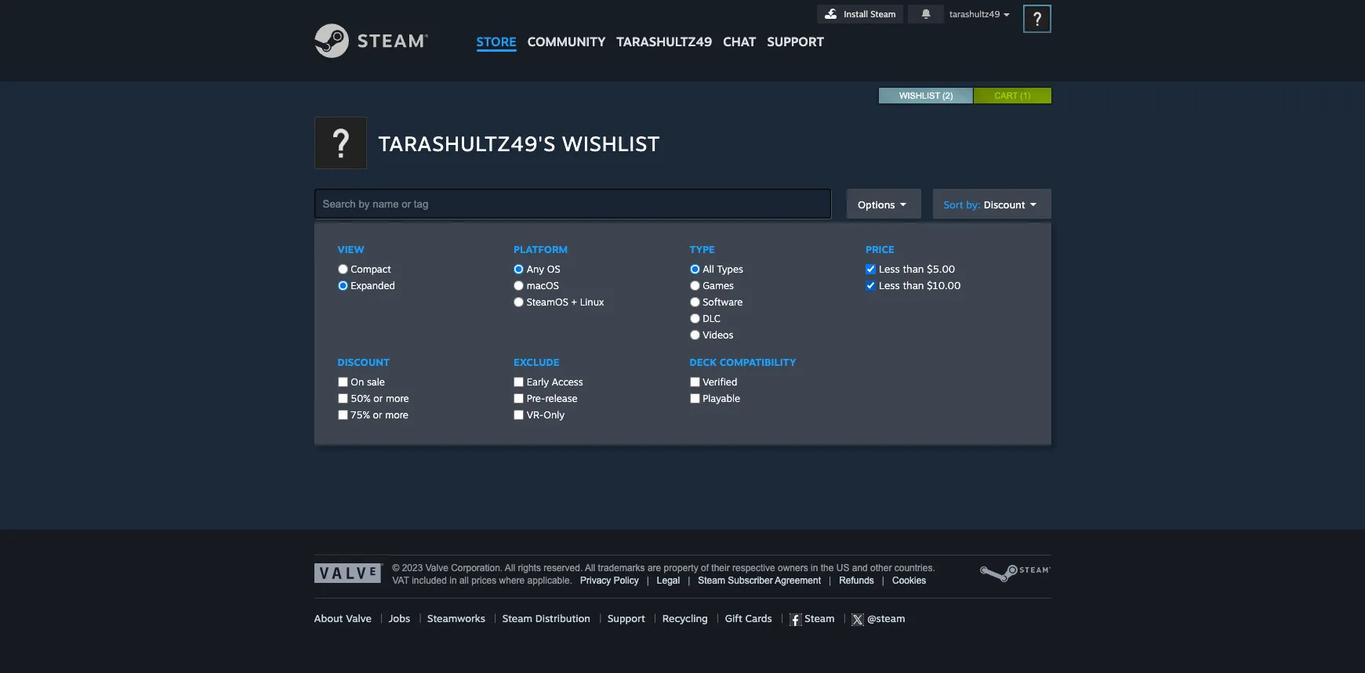 Task type: vqa. For each thing, say whether or not it's contained in the screenshot.
Find
no



Task type: describe. For each thing, give the bounding box(es) containing it.
1 vertical spatial in
[[450, 576, 457, 587]]

owners
[[778, 563, 809, 574]]

0 horizontal spatial valve
[[346, 613, 372, 625]]

distribution
[[536, 613, 591, 625]]

0 horizontal spatial $5.00
[[396, 240, 424, 253]]

platform
[[514, 243, 568, 256]]

store
[[477, 34, 517, 49]]

positive
[[716, 314, 753, 325]]

price
[[866, 243, 895, 256]]

where
[[499, 576, 525, 587]]

| right support
[[654, 613, 657, 625]]

all types
[[700, 264, 744, 275]]

view
[[338, 243, 364, 256]]

are
[[648, 563, 662, 574]]

( for 2
[[943, 91, 946, 100]]

less up compact on the left top of page
[[348, 240, 369, 253]]

| left support
[[600, 613, 602, 625]]

1 horizontal spatial $10.00
[[928, 279, 961, 292]]

steamworks link
[[428, 613, 485, 625]]

legal
[[657, 576, 680, 587]]

wishlist
[[900, 91, 941, 100]]

price: for price: less than $5.00
[[320, 240, 345, 253]]

dlc
[[700, 313, 721, 325]]

about valve link
[[314, 613, 372, 625]]

more for 75% or more
[[385, 410, 409, 421]]

deck
[[690, 356, 717, 369]]

©
[[393, 563, 400, 574]]

subscriber
[[728, 576, 773, 587]]

less down less than $5.00
[[879, 279, 900, 292]]

| right "cards"
[[781, 613, 784, 625]]

access
[[552, 377, 583, 388]]

support
[[608, 613, 646, 625]]

gears 5
[[571, 279, 633, 300]]

community
[[528, 34, 606, 49]]

0 vertical spatial tarashultz49
[[950, 9, 1001, 20]]

the
[[821, 563, 834, 574]]

tarashultz49 link
[[611, 0, 718, 57]]

sep
[[681, 326, 695, 337]]

gears 5 link
[[571, 277, 1039, 301]]

steam down agreement
[[802, 613, 835, 625]]

) for 1
[[1028, 91, 1031, 100]]

steamworks
[[428, 613, 485, 625]]

tarashultz49's
[[379, 131, 556, 156]]

steam subscriber agreement link
[[698, 576, 821, 587]]

refunds
[[840, 576, 875, 587]]

by:
[[967, 198, 981, 211]]

included
[[412, 576, 447, 587]]

exclude
[[514, 356, 560, 369]]

third-person shooter
[[665, 377, 749, 388]]

rights
[[518, 563, 541, 574]]

2
[[946, 91, 951, 100]]

75%
[[351, 410, 370, 421]]

less down price
[[879, 263, 900, 275]]

corporation.
[[451, 563, 503, 574]]

sort by: discount
[[944, 198, 1026, 211]]

2 valve software image from the left
[[979, 564, 1052, 584]]

action
[[575, 377, 601, 388]]

| right "steamworks" link
[[494, 613, 497, 625]]

respective
[[733, 563, 776, 574]]

support link
[[762, 0, 830, 53]]

price: for price: less than $10.00
[[453, 240, 478, 253]]

pre-
[[527, 393, 546, 405]]

than up less than $10.00
[[903, 263, 925, 275]]

less left platform on the left top
[[481, 240, 502, 253]]

price: less than $5.00
[[320, 240, 424, 253]]

community link
[[522, 0, 611, 57]]

than up compact on the left top of page
[[372, 240, 393, 253]]

compatibility
[[720, 356, 797, 369]]

type
[[690, 243, 715, 256]]

jobs
[[389, 613, 410, 625]]

about valve | jobs | steamworks | steam distribution | support | recycling | gift cards |
[[314, 613, 790, 625]]

person
[[689, 377, 715, 388]]

options
[[858, 198, 896, 211]]

5
[[622, 279, 633, 300]]

store link
[[471, 0, 522, 57]]

9,
[[698, 326, 705, 337]]

us
[[837, 563, 850, 574]]

cookies link
[[893, 576, 927, 587]]

support link
[[608, 613, 646, 625]]

legal link
[[657, 576, 680, 587]]

50%
[[351, 393, 371, 405]]

2019
[[708, 326, 729, 337]]

playable
[[700, 393, 741, 405]]

Search by name or tag text field
[[314, 189, 831, 219]]

valve inside © 2023 valve corporation.  all rights reserved.  all trademarks are property of their respective owners in the us and other countries. vat included in all prices where applicable. privacy policy | legal | steam subscriber agreement | refunds | cookies
[[426, 563, 449, 574]]

their
[[712, 563, 730, 574]]

( for 1
[[1021, 91, 1024, 100]]

recycling link
[[663, 613, 708, 625]]



Task type: locate. For each thing, give the bounding box(es) containing it.
0 horizontal spatial (
[[943, 91, 946, 100]]

gift
[[725, 613, 743, 625]]

) right cart
[[1028, 91, 1031, 100]]

or up the 75% or more
[[374, 393, 383, 405]]

0 vertical spatial valve
[[426, 563, 449, 574]]

1 horizontal spatial price:
[[453, 240, 478, 253]]

0 horizontal spatial in
[[450, 576, 457, 587]]

macos
[[524, 280, 559, 292]]

valve
[[426, 563, 449, 574], [346, 613, 372, 625]]

or for 50%
[[374, 393, 383, 405]]

more up the 75% or more
[[386, 393, 409, 405]]

less than $10.00
[[879, 279, 961, 292]]

valve software image
[[314, 564, 383, 584], [979, 564, 1052, 584]]

1 ) from the left
[[951, 91, 954, 100]]

1 horizontal spatial discount
[[984, 198, 1026, 211]]

third-
[[665, 377, 689, 388]]

sale
[[367, 377, 385, 388]]

1 vertical spatial discount
[[338, 356, 390, 369]]

) right wishlist
[[951, 91, 954, 100]]

less than $5.00
[[879, 263, 956, 275]]

0 vertical spatial more
[[386, 393, 409, 405]]

and
[[853, 563, 868, 574]]

release
[[546, 393, 578, 405]]

about
[[314, 613, 343, 625]]

0 horizontal spatial valve software image
[[314, 564, 383, 584]]

in
[[811, 563, 819, 574], [450, 576, 457, 587]]

| down property
[[688, 576, 691, 587]]

2 ( from the left
[[1021, 91, 1024, 100]]

than down less than $5.00
[[903, 279, 925, 292]]

2 price: from the left
[[453, 240, 478, 253]]

tarashultz49 inside tarashultz49 link
[[617, 34, 713, 49]]

cart         ( 1 )
[[995, 91, 1031, 100]]

tarashultz49
[[950, 9, 1001, 20], [617, 34, 713, 49]]

1 vertical spatial valve
[[346, 613, 372, 625]]

1 vertical spatial $5.00
[[928, 263, 956, 275]]

recycling
[[663, 613, 708, 625]]

| right jobs
[[419, 613, 422, 625]]

1 horizontal spatial (
[[1021, 91, 1024, 100]]

cart
[[995, 91, 1018, 100]]

discount right by:
[[984, 198, 1026, 211]]

| down other
[[882, 576, 885, 587]]

than up any os
[[505, 240, 526, 253]]

than
[[372, 240, 393, 253], [505, 240, 526, 253], [903, 263, 925, 275], [903, 279, 925, 292]]

wishlist                 ( 2 )
[[900, 91, 954, 100]]

in left the
[[811, 563, 819, 574]]

+
[[572, 297, 577, 308]]

discount up on sale
[[338, 356, 390, 369]]

of
[[701, 563, 709, 574]]

any
[[527, 264, 545, 275]]

1
[[1024, 91, 1028, 100]]

) for 2
[[951, 91, 954, 100]]

steam inside © 2023 valve corporation.  all rights reserved.  all trademarks are property of their respective owners in the us and other countries. vat included in all prices where applicable. privacy policy | legal | steam subscriber agreement | refunds | cookies
[[698, 576, 726, 587]]

1 horizontal spatial $5.00
[[928, 263, 956, 275]]

None checkbox
[[866, 281, 876, 291], [338, 377, 348, 388], [514, 377, 524, 388], [514, 394, 524, 404], [338, 410, 348, 420], [514, 410, 524, 420], [866, 281, 876, 291], [338, 377, 348, 388], [514, 377, 524, 388], [514, 394, 524, 404], [338, 410, 348, 420], [514, 410, 524, 420]]

jobs link
[[389, 613, 410, 625]]

0 vertical spatial $5.00
[[396, 240, 424, 253]]

(
[[943, 91, 946, 100], [1021, 91, 1024, 100]]

price:
[[320, 240, 345, 253], [453, 240, 478, 253]]

0 horizontal spatial )
[[951, 91, 954, 100]]

install steam link
[[817, 5, 903, 24]]

2023
[[402, 563, 423, 574]]

videos
[[700, 329, 734, 341]]

cards
[[746, 613, 773, 625]]

1 horizontal spatial valve software image
[[979, 564, 1052, 584]]

$5.00 up less than $10.00
[[928, 263, 956, 275]]

$5.00 right view
[[396, 240, 424, 253]]

$10.00
[[529, 240, 563, 253], [928, 279, 961, 292]]

1 vertical spatial tarashultz49
[[617, 34, 713, 49]]

| down refunds
[[835, 613, 852, 625]]

1 horizontal spatial valve
[[426, 563, 449, 574]]

vr-only
[[524, 410, 565, 421]]

1 horizontal spatial tarashultz49
[[950, 9, 1001, 20]]

all
[[460, 576, 469, 587]]

all up privacy
[[585, 563, 596, 574]]

price: less than $10.00
[[453, 240, 563, 253]]

compact
[[348, 264, 391, 275]]

os
[[547, 264, 561, 275]]

more for 50% or more
[[386, 393, 409, 405]]

1 valve software image from the left
[[314, 564, 383, 584]]

0 vertical spatial $10.00
[[529, 240, 563, 253]]

1 horizontal spatial in
[[811, 563, 819, 574]]

1 vertical spatial or
[[373, 410, 382, 421]]

@steam link
[[852, 613, 906, 627]]

reserved.
[[544, 563, 583, 574]]

0 horizontal spatial all
[[505, 563, 516, 574]]

$10.00 up any os
[[529, 240, 563, 253]]

on sale
[[348, 377, 385, 388]]

@steam
[[865, 613, 906, 625]]

1 price: from the left
[[320, 240, 345, 253]]

deck compatibility
[[690, 356, 797, 369]]

mostly
[[681, 314, 714, 325]]

trademarks
[[598, 563, 645, 574]]

steam down of
[[698, 576, 726, 587]]

discount
[[984, 198, 1026, 211], [338, 356, 390, 369]]

or for 75%
[[373, 410, 382, 421]]

any os
[[524, 264, 561, 275]]

all up "games" in the top of the page
[[703, 264, 714, 275]]

valve right about
[[346, 613, 372, 625]]

1 horizontal spatial all
[[585, 563, 596, 574]]

|
[[647, 576, 649, 587], [688, 576, 691, 587], [829, 576, 832, 587], [882, 576, 885, 587], [380, 613, 383, 625], [419, 613, 422, 625], [494, 613, 497, 625], [600, 613, 602, 625], [654, 613, 657, 625], [717, 613, 720, 625], [781, 613, 784, 625], [835, 613, 852, 625]]

wishlist
[[563, 131, 661, 156]]

2 ) from the left
[[1028, 91, 1031, 100]]

install
[[845, 9, 869, 20]]

valve up included
[[426, 563, 449, 574]]

0 horizontal spatial tarashultz49
[[617, 34, 713, 49]]

0 vertical spatial or
[[374, 393, 383, 405]]

policy
[[614, 576, 639, 587]]

2 more from the top
[[385, 410, 409, 421]]

only
[[544, 410, 565, 421]]

other
[[871, 563, 892, 574]]

1 vertical spatial more
[[385, 410, 409, 421]]

chat link
[[718, 0, 762, 53]]

| down are
[[647, 576, 649, 587]]

all up where
[[505, 563, 516, 574]]

| left the jobs link on the left
[[380, 613, 383, 625]]

steamos + linux
[[524, 297, 604, 308]]

more down 50% or more
[[385, 410, 409, 421]]

or down 50% or more
[[373, 410, 382, 421]]

50% or more
[[348, 393, 409, 405]]

1 ( from the left
[[943, 91, 946, 100]]

| down the
[[829, 576, 832, 587]]

$10.00 down less than $5.00
[[928, 279, 961, 292]]

steam down where
[[503, 613, 533, 625]]

0 horizontal spatial price:
[[320, 240, 345, 253]]

chat
[[724, 34, 757, 49]]

( right cart
[[1021, 91, 1024, 100]]

75% or more
[[348, 410, 409, 421]]

| left gift
[[717, 613, 720, 625]]

None radio
[[690, 264, 700, 275], [338, 281, 348, 291], [690, 281, 700, 291], [690, 297, 700, 308], [690, 330, 700, 340], [690, 264, 700, 275], [338, 281, 348, 291], [690, 281, 700, 291], [690, 297, 700, 308], [690, 330, 700, 340]]

1 vertical spatial $10.00
[[928, 279, 961, 292]]

games
[[700, 280, 734, 292]]

less
[[348, 240, 369, 253], [481, 240, 502, 253], [879, 263, 900, 275], [879, 279, 900, 292]]

in left all
[[450, 576, 457, 587]]

pre-release
[[524, 393, 578, 405]]

1 horizontal spatial )
[[1028, 91, 1031, 100]]

( right wishlist
[[943, 91, 946, 100]]

steam right install
[[871, 9, 896, 20]]

0 vertical spatial in
[[811, 563, 819, 574]]

None checkbox
[[866, 264, 876, 275], [690, 377, 700, 388], [338, 394, 348, 404], [690, 394, 700, 404], [866, 264, 876, 275], [690, 377, 700, 388], [338, 394, 348, 404], [690, 394, 700, 404]]

shooter
[[718, 377, 749, 388]]

0 horizontal spatial $10.00
[[529, 240, 563, 253]]

steamos
[[527, 297, 569, 308]]

linux
[[580, 297, 604, 308]]

applicable.
[[528, 576, 573, 587]]

0 vertical spatial discount
[[984, 198, 1026, 211]]

1 more from the top
[[386, 393, 409, 405]]

prices
[[472, 576, 497, 587]]

None radio
[[338, 264, 348, 275], [514, 264, 524, 275], [514, 281, 524, 291], [514, 297, 524, 308], [690, 314, 700, 324], [338, 264, 348, 275], [514, 264, 524, 275], [514, 281, 524, 291], [514, 297, 524, 308], [690, 314, 700, 324]]

agreement
[[775, 576, 821, 587]]

2 horizontal spatial all
[[703, 264, 714, 275]]

privacy policy link
[[581, 576, 639, 587]]

gift cards link
[[725, 613, 773, 625]]

steam
[[871, 9, 896, 20], [698, 576, 726, 587], [503, 613, 533, 625], [802, 613, 835, 625]]

0 horizontal spatial discount
[[338, 356, 390, 369]]

expanded
[[348, 280, 395, 292]]



